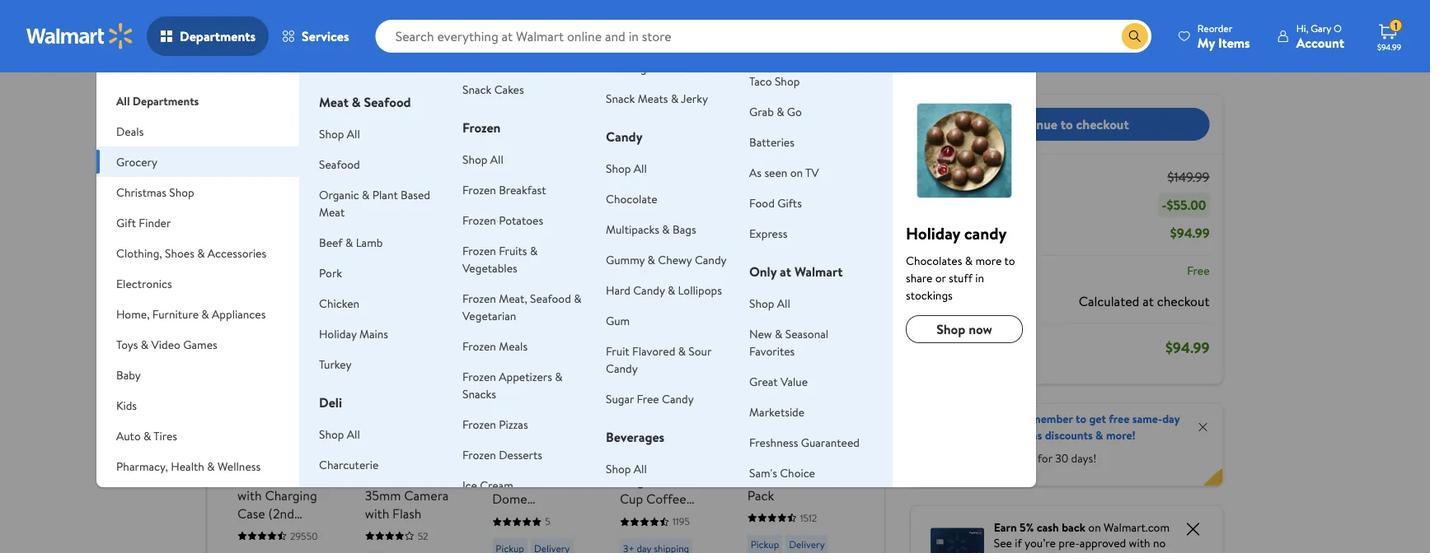 Task type: vqa. For each thing, say whether or not it's contained in the screenshot.
like in the left of the page
no



Task type: describe. For each thing, give the bounding box(es) containing it.
see
[[994, 536, 1012, 552]]

tires
[[154, 428, 177, 444]]

shop right taco
[[775, 73, 800, 89]]

(only
[[334, 70, 358, 84]]

add button inside now $86.88 group
[[750, 378, 810, 404]]

candy up remove
[[606, 128, 643, 146]]

chocolate link
[[606, 191, 658, 207]]

shop all for only at walmart
[[749, 296, 790, 312]]

personal care
[[116, 489, 186, 505]]

only
[[749, 263, 777, 281]]

& left tires
[[143, 428, 151, 444]]

banner containing become a member to get free same-day delivery, gas discounts & more!
[[911, 404, 1223, 487]]

airpods
[[273, 468, 318, 486]]

holiday mains
[[319, 326, 388, 342]]

frozen for frozen breakfast
[[462, 182, 496, 198]]

gum
[[606, 313, 630, 329]]

at for only at walmart
[[780, 263, 791, 281]]

estimated
[[924, 339, 982, 357]]

apple for $86.88
[[747, 468, 780, 486]]

shop inside 'dropdown button'
[[169, 184, 194, 200]]

& right the 3-year plan - $11.00 checkbox at the top of the page
[[352, 93, 361, 111]]

all for deli
[[347, 427, 360, 443]]

holiday for candy
[[906, 222, 960, 245]]

& inside organic & plant based meat
[[362, 187, 370, 203]]

$99.00 inside now $99.00 $129.00 apple airpods with charging case (2nd generation)
[[270, 429, 314, 450]]

desserts
[[499, 447, 542, 463]]

candy down fruit flavored & sour candy
[[662, 391, 694, 407]]

sony wh-ch720n-noise canceling wireless bluetooth headphones- black, with add-on services, 1 in cart image
[[227, 0, 306, 17]]

shop all up 'cup'
[[606, 461, 647, 477]]

selected
[[439, 70, 475, 84]]

new & seasonal favorites link
[[749, 326, 829, 359]]

with inside 'now $19.88 $24.98 onn. reusable 35mm camera with flash'
[[364, 504, 389, 523]]

great value
[[749, 374, 808, 390]]

next slide for horizontalscrollerrecommendations list image
[[812, 332, 851, 371]]

frozen for frozen appetizers & snacks
[[462, 369, 496, 385]]

$55.00
[[1167, 196, 1206, 214]]

0 vertical spatial 1
[[1394, 19, 1398, 33]]

christmas shop
[[116, 184, 194, 200]]

1 vertical spatial $94.99
[[1170, 224, 1210, 242]]

o
[[1334, 21, 1342, 35]]

& left chewy in the top left of the page
[[648, 252, 655, 268]]

shop up frozen breakfast
[[462, 151, 488, 167]]

to inside "button"
[[1061, 115, 1073, 133]]

furniture
[[152, 306, 199, 322]]

fruit flavored & sour candy link
[[606, 343, 711, 377]]

frozen for frozen potatoes
[[462, 212, 496, 228]]

dismiss capital one banner image
[[1183, 520, 1203, 540]]

lollipops
[[678, 282, 722, 298]]

(2nd
[[268, 504, 294, 523]]

frozen for frozen desserts
[[462, 447, 496, 463]]

to inside 'become a member to get free same-day delivery, gas discounts & more!'
[[1076, 411, 1086, 427]]

sugar
[[606, 391, 634, 407]]

candy up lollipops
[[695, 252, 727, 268]]

shop all link for frozen
[[462, 151, 504, 167]]

frozen fruits & vegetables
[[462, 243, 538, 276]]

if
[[1015, 536, 1022, 552]]

walmart.com
[[1104, 520, 1170, 536]]

Walmart Site-Wide search field
[[376, 20, 1151, 53]]

seller for now
[[775, 279, 798, 293]]

seller for $14.00
[[520, 279, 543, 293]]

become a member to get free same-day delivery, gas discounts & more!
[[980, 411, 1180, 443]]

dome
[[492, 490, 527, 508]]

pharmacy, health & wellness button
[[96, 452, 299, 482]]

taco shop
[[749, 73, 800, 89]]

option
[[379, 70, 407, 84]]

add to cart image for $187.00
[[629, 381, 649, 401]]

3-year plan - $11.00
[[360, 91, 453, 107]]

now $86.88 group
[[747, 269, 845, 554]]

wellness
[[218, 459, 261, 475]]

snack cakes
[[462, 81, 524, 97]]

pork link
[[319, 265, 342, 281]]

discounts
[[1045, 427, 1093, 443]]

pharmacy, health & wellness
[[116, 459, 261, 475]]

$24.98
[[364, 450, 398, 466]]

mini
[[528, 472, 553, 490]]

& inside dropdown button
[[197, 245, 205, 261]]

0 vertical spatial walmart
[[358, 30, 400, 46]]

& inside frozen fruits & vegetables
[[530, 243, 538, 259]]

meat & seafood
[[319, 93, 411, 111]]

account
[[1296, 33, 1344, 52]]

a inside 'become a member to get free same-day delivery, gas discounts & more!'
[[1023, 411, 1029, 427]]

year for 2-
[[369, 117, 391, 134]]

items
[[1218, 33, 1250, 52]]

& inside fruit flavored & sour candy
[[678, 343, 686, 359]]

$187.00 group
[[619, 269, 717, 554]]

subtotal (1 item)
[[924, 168, 1018, 186]]

food gifts link
[[749, 195, 802, 211]]

view details (only one option can be selected at a time.)
[[334, 49, 520, 84]]

snack for snack meats & jerky
[[606, 90, 635, 106]]

0 horizontal spatial free
[[637, 391, 659, 407]]

1 horizontal spatial k-
[[692, 472, 705, 490]]

shop all link up 'cup'
[[606, 461, 647, 477]]

meat inside organic & plant based meat
[[319, 204, 345, 220]]

marketside
[[749, 404, 805, 420]]

at inside view details (only one option can be selected at a time.)
[[478, 70, 486, 84]]

walmart image
[[26, 23, 134, 49]]

vegetables
[[462, 260, 517, 276]]

deli meat & cheese link
[[319, 488, 418, 504]]

apple for $99.00
[[237, 468, 270, 486]]

frozen meat, seafood & vegetarian
[[462, 291, 582, 324]]

snack meats & jerky link
[[606, 90, 708, 106]]

& left go
[[777, 103, 784, 120]]

frozen for frozen pizzas
[[462, 417, 496, 433]]

fruit
[[606, 343, 629, 359]]

now $99.00 $129.00 apple airpods with charging case (2nd generation)
[[237, 429, 318, 541]]

decrease quantity sony wh-ch720n-noise canceling wireless bluetooth headphones- black, current quantity 1 image
[[773, 165, 786, 178]]

details
[[361, 49, 394, 65]]

0 vertical spatial free
[[1187, 263, 1210, 279]]

on inside earn 5% cash back on walmart.com see if you're pre-approved with no credit risk.
[[1088, 520, 1101, 536]]

3-Year plan - $11.00 checkbox
[[335, 92, 350, 107]]

batteries
[[749, 134, 795, 150]]

delivery
[[789, 538, 824, 552]]

shop up the charcuterie on the left of page
[[319, 427, 344, 443]]

add for $187.00
[[649, 383, 669, 399]]

sam's choice link
[[749, 465, 815, 481]]

year for 3-
[[370, 91, 391, 107]]

continue to checkout button
[[924, 108, 1210, 141]]

gifts
[[777, 195, 802, 211]]

30
[[1055, 451, 1068, 467]]

add button for $187.00
[[622, 378, 682, 404]]

all departments link
[[96, 73, 299, 116]]

shop up seafood "link"
[[319, 126, 344, 142]]

shop all link for only at walmart
[[749, 296, 790, 312]]

day
[[1162, 411, 1180, 427]]

pre-
[[1059, 536, 1080, 552]]

frozen fruits & vegetables link
[[462, 243, 538, 276]]

sour
[[689, 343, 711, 359]]

add to cart image
[[501, 381, 521, 401]]

plant
[[372, 187, 398, 203]]

auto
[[116, 428, 141, 444]]

0 vertical spatial $94.99
[[1377, 41, 1401, 52]]

best for $14.00
[[499, 279, 518, 293]]

4
[[830, 468, 838, 486]]

shop all for frozen
[[462, 151, 504, 167]]

protection
[[403, 30, 456, 46]]

no
[[1153, 536, 1166, 552]]

personal
[[116, 489, 159, 505]]

keurig
[[619, 454, 656, 472]]

organic
[[319, 187, 359, 203]]

deals
[[116, 123, 144, 139]]

grocery image
[[906, 92, 1023, 209]]

& left bags on the top of page
[[662, 221, 670, 237]]

stockings
[[906, 287, 953, 303]]

at for calculated at checkout
[[1143, 292, 1154, 310]]

electronics
[[116, 276, 172, 292]]

you're
[[1025, 536, 1056, 552]]

total
[[985, 339, 1012, 357]]

best for now
[[754, 279, 773, 293]]

candy right hard
[[633, 282, 665, 298]]

& left jerky
[[671, 90, 679, 106]]

add to cart image for now
[[756, 381, 776, 401]]

& right beef
[[345, 235, 353, 251]]

pharmacy,
[[116, 459, 168, 475]]

now for $99.00
[[237, 429, 267, 450]]

(1
[[976, 168, 985, 186]]

toys
[[116, 337, 138, 353]]

shop left now
[[937, 321, 965, 339]]

beverages
[[606, 429, 665, 447]]

& left the gelatin
[[649, 60, 657, 76]]

frozen pizzas link
[[462, 417, 528, 433]]

& inside frozen meat, seafood & vegetarian
[[574, 291, 582, 307]]

charcuterie
[[319, 457, 379, 473]]

now for $86.88
[[747, 429, 776, 450]]

1 vertical spatial seafood
[[319, 156, 360, 172]]



Task type: locate. For each thing, give the bounding box(es) containing it.
shop all up frozen breakfast
[[462, 151, 504, 167]]

candy inside fruit flavored & sour candy
[[606, 361, 638, 377]]

1 year from the top
[[370, 91, 391, 107]]

cafe
[[672, 454, 699, 472]]

frozen for frozen meat, seafood & vegetarian
[[462, 291, 496, 307]]

0 horizontal spatial walmart
[[358, 30, 400, 46]]

& left the plant
[[362, 187, 370, 203]]

deli for deli
[[319, 394, 342, 412]]

seasonal
[[785, 326, 829, 342]]

shop all for meat & seafood
[[319, 126, 360, 142]]

maker,
[[619, 508, 658, 526]]

close walmart plus section image
[[1196, 421, 1210, 434]]

& inside new & seasonal favorites
[[775, 326, 783, 342]]

1 vertical spatial holiday
[[319, 326, 357, 342]]

0 horizontal spatial best
[[499, 279, 518, 293]]

at right only
[[780, 263, 791, 281]]

0 horizontal spatial add to cart image
[[629, 381, 649, 401]]

all up the charcuterie link
[[347, 427, 360, 443]]

add to cart image up marketside
[[756, 381, 776, 401]]

apple inside now $99.00 $129.00 apple airpods with charging case (2nd generation)
[[237, 468, 270, 486]]

walmart right only
[[795, 263, 843, 281]]

frozen up "frozen potatoes" link
[[462, 182, 496, 198]]

auto & tires
[[116, 428, 177, 444]]

as seen on tv link
[[749, 164, 819, 181]]

0 horizontal spatial gift
[[116, 215, 136, 231]]

best seller down frozen fruits & vegetables link
[[499, 279, 543, 293]]

add
[[334, 30, 355, 46], [521, 383, 542, 399], [649, 383, 669, 399], [776, 383, 797, 399]]

2 horizontal spatial seafood
[[530, 291, 571, 307]]

1 horizontal spatial best seller
[[754, 279, 798, 293]]

shop all for candy
[[606, 160, 647, 176]]

1 frozen from the top
[[462, 119, 501, 137]]

& left lollipops
[[668, 282, 675, 298]]

shop all link for deli
[[319, 427, 360, 443]]

taxes
[[924, 292, 955, 310]]

flash
[[392, 504, 421, 523]]

checkout for continue to checkout
[[1076, 115, 1129, 133]]

gift for gift finder
[[116, 215, 136, 231]]

shop all link up the "chocolate" link
[[606, 160, 647, 176]]

2 best from the left
[[754, 279, 773, 293]]

0 vertical spatial meat
[[319, 93, 349, 111]]

1 horizontal spatial free
[[1109, 411, 1130, 427]]

2 horizontal spatial at
[[1143, 292, 1154, 310]]

1 horizontal spatial for
[[1038, 451, 1052, 467]]

seafood up organic
[[319, 156, 360, 172]]

2 plan from the top
[[393, 117, 414, 134]]

to inside holiday candy chocolates & more to share or stuff in stockings
[[1004, 253, 1015, 269]]

frozen desserts link
[[462, 447, 542, 463]]

0 vertical spatial on
[[790, 164, 803, 181]]

become
[[980, 411, 1020, 427]]

shop all up the "chocolate" link
[[606, 160, 647, 176]]

1 horizontal spatial checkout
[[1157, 292, 1210, 310]]

add button inside $187.00 group
[[622, 378, 682, 404]]

holiday up chocolates
[[906, 222, 960, 245]]

free right "sugar" on the bottom of page
[[637, 391, 659, 407]]

can
[[409, 70, 424, 84]]

airtag
[[783, 468, 819, 486]]

vegetarian
[[462, 308, 516, 324]]

2 deli from the top
[[319, 488, 339, 504]]

frozen appetizers & snacks
[[462, 369, 563, 402]]

1 horizontal spatial add button
[[622, 378, 682, 404]]

0 vertical spatial a
[[489, 70, 493, 84]]

now $99.00 group
[[237, 269, 335, 554]]

0 horizontal spatial with
[[237, 486, 261, 504]]

meat down organic
[[319, 204, 345, 220]]

checkout inside "button"
[[1076, 115, 1129, 133]]

chewy
[[658, 252, 692, 268]]

now $86.88 $99.00 apple airtag - 4 pack
[[747, 429, 838, 504]]

my
[[1198, 33, 1215, 52]]

1 now from the left
[[237, 429, 267, 450]]

freshness
[[749, 435, 798, 451]]

free down gas
[[1014, 451, 1035, 467]]

checkout right the continue
[[1076, 115, 1129, 133]]

appliances
[[212, 306, 266, 322]]

add button inside the $14.00 group
[[495, 378, 555, 404]]

free inside 'become a member to get free same-day delivery, gas discounts & more!'
[[1109, 411, 1130, 427]]

2 frozen from the top
[[462, 182, 496, 198]]

2 seller from the left
[[775, 279, 798, 293]]

year down one
[[370, 91, 391, 107]]

2 vertical spatial to
[[1076, 411, 1086, 427]]

shop all up new on the bottom of the page
[[749, 296, 790, 312]]

& inside frozen appetizers & snacks
[[555, 369, 563, 385]]

0 vertical spatial year
[[370, 91, 391, 107]]

$99.00
[[270, 429, 314, 450], [747, 450, 781, 466]]

frozen up snacks
[[462, 369, 496, 385]]

frozen pizzas
[[462, 417, 528, 433]]

plan down the option on the top left of the page
[[394, 91, 414, 107]]

0 horizontal spatial 1
[[813, 164, 817, 180]]

2 add to cart image from the left
[[756, 381, 776, 401]]

shop up 'cup'
[[606, 461, 631, 477]]

frozen for frozen meals
[[462, 338, 496, 354]]

1 deli from the top
[[319, 394, 342, 412]]

add button for $14.00
[[495, 378, 555, 404]]

1 vertical spatial free
[[637, 391, 659, 407]]

0 horizontal spatial at
[[478, 70, 486, 84]]

1 vertical spatial checkout
[[1157, 292, 1210, 310]]

1195
[[672, 515, 689, 529]]

reusable
[[392, 468, 443, 486]]

great value link
[[749, 374, 808, 390]]

1 horizontal spatial snack
[[606, 90, 635, 106]]

k- right serve
[[692, 472, 705, 490]]

all down $187.00
[[634, 461, 647, 477]]

reorder my items
[[1198, 21, 1250, 52]]

gift for gift ideas for less
[[227, 239, 253, 259]]

shop all link for meat & seafood
[[319, 126, 360, 142]]

by
[[483, 30, 495, 46]]

with inside now $99.00 $129.00 apple airpods with charging case (2nd generation)
[[237, 486, 261, 504]]

0 horizontal spatial add button
[[495, 378, 555, 404]]

1 horizontal spatial to
[[1061, 115, 1073, 133]]

shop all link up frozen breakfast
[[462, 151, 504, 167]]

$86.88
[[780, 429, 824, 450]]

seller inside now $86.88 group
[[775, 279, 798, 293]]

plan down 3-year plan - $11.00
[[393, 117, 414, 134]]

best seller inside the $14.00 group
[[499, 279, 543, 293]]

2-Year plan - $8.00 checkbox
[[335, 118, 350, 133]]

best inside now $86.88 group
[[754, 279, 773, 293]]

1 horizontal spatial holiday
[[906, 222, 960, 245]]

shop up the "chocolate" link
[[606, 160, 631, 176]]

1 right the o
[[1394, 19, 1398, 33]]

all for only at walmart
[[777, 296, 790, 312]]

& right fruits
[[530, 243, 538, 259]]

9 frozen from the top
[[462, 447, 496, 463]]

0 vertical spatial for
[[293, 239, 312, 259]]

6 frozen from the top
[[462, 338, 496, 354]]

1 best from the left
[[499, 279, 518, 293]]

candy
[[964, 222, 1007, 245]]

2 now from the left
[[364, 429, 394, 450]]

add inside $187.00 group
[[649, 383, 669, 399]]

1 horizontal spatial best
[[754, 279, 773, 293]]

& inside "dropdown button"
[[201, 306, 209, 322]]

seller inside the $14.00 group
[[520, 279, 543, 293]]

1 horizontal spatial at
[[780, 263, 791, 281]]

to left get
[[1076, 411, 1086, 427]]

frozen down snacks
[[462, 417, 496, 433]]

1 add to cart image from the left
[[629, 381, 649, 401]]

& left more!
[[1096, 427, 1103, 443]]

2 horizontal spatial now
[[747, 429, 776, 450]]

now inside 'now $19.88 $24.98 onn. reusable 35mm camera with flash'
[[364, 429, 394, 450]]

now
[[969, 321, 992, 339]]

1 apple from the left
[[237, 468, 270, 486]]

year down meat & seafood
[[369, 117, 391, 134]]

all for frozen
[[490, 151, 504, 167]]

checkout right calculated
[[1157, 292, 1210, 310]]

shop all for deli
[[319, 427, 360, 443]]

seafood link
[[319, 156, 360, 172]]

cup
[[619, 490, 643, 508]]

gummy & chewy candy link
[[606, 252, 727, 268]]

holiday for mains
[[319, 326, 357, 342]]

with down the deli meat & cheese
[[364, 504, 389, 523]]

2 year from the top
[[369, 117, 391, 134]]

frozen down frozen breakfast link
[[462, 212, 496, 228]]

0 horizontal spatial snack
[[462, 81, 492, 97]]

for left 30 at the bottom of the page
[[1038, 451, 1052, 467]]

frozen down vegetarian
[[462, 338, 496, 354]]

0 horizontal spatial k-
[[659, 454, 672, 472]]

add for $14.00
[[521, 383, 542, 399]]

chocolates
[[906, 253, 962, 269]]

shop all link
[[319, 126, 360, 142], [462, 151, 504, 167], [606, 160, 647, 176], [749, 296, 790, 312], [319, 427, 360, 443], [606, 461, 647, 477]]

0 vertical spatial at
[[478, 70, 486, 84]]

home, furniture & appliances button
[[96, 299, 299, 330]]

snack for snack cakes
[[462, 81, 492, 97]]

add to cart image
[[629, 381, 649, 401], [756, 381, 776, 401]]

frozen for frozen
[[462, 119, 501, 137]]

shop down grocery dropdown button
[[169, 184, 194, 200]]

pork
[[319, 265, 342, 281]]

1 horizontal spatial free
[[1187, 263, 1210, 279]]

one
[[360, 70, 377, 84]]

0 horizontal spatial to
[[1004, 253, 1015, 269]]

best seller for now
[[754, 279, 798, 293]]

& inside 'become a member to get free same-day delivery, gas discounts & more!'
[[1096, 427, 1103, 443]]

deli for deli meat & cheese
[[319, 488, 339, 504]]

same-
[[1132, 411, 1162, 427]]

1 horizontal spatial add to cart image
[[756, 381, 776, 401]]

1 vertical spatial 1
[[813, 164, 817, 180]]

with inside earn 5% cash back on walmart.com see if you're pre-approved with no credit risk.
[[1129, 536, 1150, 552]]

1 horizontal spatial gift
[[227, 239, 253, 259]]

tv
[[805, 164, 819, 181]]

coffee
[[646, 490, 686, 508]]

games
[[183, 337, 217, 353]]

1 vertical spatial walmart
[[795, 263, 843, 281]]

1 right the decrease quantity sony wh-ch720n-noise canceling wireless bluetooth headphones- black, current quantity 1 image
[[813, 164, 817, 180]]

gift left finder
[[116, 215, 136, 231]]

2 add button from the left
[[622, 378, 682, 404]]

seafood right meat,
[[530, 291, 571, 307]]

baby
[[116, 367, 141, 383]]

& left sour
[[678, 343, 686, 359]]

services
[[302, 27, 349, 45]]

a inside view details (only one option can be selected at a time.)
[[489, 70, 493, 84]]

add inside the $14.00 group
[[521, 383, 542, 399]]

& left hard
[[574, 291, 582, 307]]

best up new on the bottom of the page
[[754, 279, 773, 293]]

0 horizontal spatial free
[[1014, 451, 1035, 467]]

seafood for frozen meat, seafood & vegetarian
[[530, 291, 571, 307]]

beef
[[319, 235, 343, 251]]

& right new on the bottom of the page
[[775, 326, 783, 342]]

grocery
[[116, 154, 157, 170]]

$99.00 inside now $86.88 $99.00 apple airtag - 4 pack
[[747, 450, 781, 466]]

1 add button from the left
[[495, 378, 555, 404]]

try
[[945, 451, 960, 467]]

earn
[[994, 520, 1017, 536]]

2 horizontal spatial to
[[1076, 411, 1086, 427]]

pudding & gelatin
[[606, 60, 696, 76]]

1 horizontal spatial seafood
[[364, 93, 411, 111]]

5%
[[1020, 520, 1034, 536]]

search icon image
[[1128, 30, 1142, 43]]

on left tv
[[790, 164, 803, 181]]

clothing,
[[116, 245, 162, 261]]

1 vertical spatial departments
[[133, 93, 199, 109]]

1512
[[800, 511, 817, 525]]

all up deals
[[116, 93, 130, 109]]

0 vertical spatial free
[[1109, 411, 1130, 427]]

0 horizontal spatial a
[[489, 70, 493, 84]]

$94.99 right the account at right
[[1377, 41, 1401, 52]]

0 vertical spatial to
[[1061, 115, 1073, 133]]

1 plan from the top
[[394, 91, 414, 107]]

2 horizontal spatial add button
[[750, 378, 810, 404]]

frozen potatoes
[[462, 212, 543, 228]]

cash
[[1037, 520, 1059, 536]]

free right get
[[1109, 411, 1130, 427]]

best down the vegetables
[[499, 279, 518, 293]]

1 vertical spatial free
[[1014, 451, 1035, 467]]

departments down sony wh-ch720n-noise canceling wireless bluetooth headphones- black, with add-on services, 1 in cart 'image'
[[180, 27, 256, 45]]

potatoes
[[499, 212, 543, 228]]

1 vertical spatial at
[[780, 263, 791, 281]]

choice
[[780, 465, 815, 481]]

frozen inside frozen appetizers & snacks
[[462, 369, 496, 385]]

seafood for meat & seafood
[[364, 93, 411, 111]]

continue
[[1005, 115, 1057, 133]]

shop all
[[319, 126, 360, 142], [462, 151, 504, 167], [606, 160, 647, 176], [749, 296, 790, 312], [319, 427, 360, 443], [606, 461, 647, 477]]

deli down the charcuterie on the left of page
[[319, 488, 339, 504]]

0 vertical spatial deli
[[319, 394, 342, 412]]

0 vertical spatial plan
[[394, 91, 414, 107]]

seller down fruits
[[520, 279, 543, 293]]

1 seller from the left
[[520, 279, 543, 293]]

1 horizontal spatial $99.00
[[747, 450, 781, 466]]

0 horizontal spatial best seller
[[499, 279, 543, 293]]

0 horizontal spatial now
[[237, 429, 267, 450]]

to right more
[[1004, 253, 1015, 269]]

turkey
[[319, 357, 352, 373]]

best seller inside now $86.88 group
[[754, 279, 798, 293]]

deals button
[[96, 116, 299, 147]]

0 horizontal spatial seafood
[[319, 156, 360, 172]]

3 now from the left
[[747, 429, 776, 450]]

apple inside now $86.88 $99.00 apple airtag - 4 pack
[[747, 468, 780, 486]]

2 best seller from the left
[[754, 279, 798, 293]]

tie
[[492, 526, 509, 544]]

4 frozen from the top
[[462, 243, 496, 259]]

a left time.)
[[489, 70, 493, 84]]

52
[[417, 529, 428, 543]]

3 frozen from the top
[[462, 212, 496, 228]]

frozen up ice cream
[[462, 447, 496, 463]]

1 horizontal spatial seller
[[775, 279, 798, 293]]

add inside now $86.88 group
[[776, 383, 797, 399]]

subtotal
[[924, 168, 972, 186]]

0 vertical spatial holiday
[[906, 222, 960, 245]]

2 horizontal spatial with
[[1129, 536, 1150, 552]]

1 horizontal spatial on
[[1088, 520, 1101, 536]]

best inside the $14.00 group
[[499, 279, 518, 293]]

cream
[[480, 478, 513, 494]]

plan for $8.00
[[393, 117, 414, 134]]

Search search field
[[376, 20, 1151, 53]]

0 horizontal spatial holiday
[[319, 326, 357, 342]]

0 vertical spatial departments
[[180, 27, 256, 45]]

now for $19.88
[[364, 429, 394, 450]]

1 horizontal spatial 1
[[1394, 19, 1398, 33]]

& right shoes
[[197, 245, 205, 261]]

0 vertical spatial gift
[[116, 215, 136, 231]]

now inside now $99.00 $129.00 apple airpods with charging case (2nd generation)
[[237, 429, 267, 450]]

now up onn.
[[364, 429, 394, 450]]

frozen up vegetarian
[[462, 291, 496, 307]]

generation)
[[237, 523, 306, 541]]

snack left cakes
[[462, 81, 492, 97]]

toys & video games button
[[96, 330, 299, 360]]

now down marketside link
[[747, 429, 776, 450]]

1 horizontal spatial apple
[[747, 468, 780, 486]]

shop all link up seafood "link"
[[319, 126, 360, 142]]

plan for $11.00
[[394, 91, 414, 107]]

banner
[[911, 404, 1223, 487]]

beef & lamb link
[[319, 235, 383, 251]]

shop up new on the bottom of the page
[[749, 296, 774, 312]]

0 horizontal spatial apple
[[237, 468, 270, 486]]

add to cart image inside now $86.88 group
[[756, 381, 776, 401]]

best seller for $14.00
[[499, 279, 543, 293]]

sam's
[[749, 465, 777, 481]]

1 horizontal spatial walmart
[[795, 263, 843, 281]]

hi,
[[1296, 21, 1308, 35]]

with down wellness at the left
[[237, 486, 261, 504]]

1 best seller from the left
[[499, 279, 543, 293]]

at right "selected" on the top left
[[478, 70, 486, 84]]

gift inside the gift finder dropdown button
[[116, 215, 136, 231]]

1 vertical spatial meat
[[319, 204, 345, 220]]

& right toys
[[141, 337, 148, 353]]

- inside now $86.88 $99.00 apple airtag - 4 pack
[[822, 468, 827, 486]]

& down onn.
[[370, 488, 378, 504]]

1 vertical spatial a
[[1023, 411, 1029, 427]]

add to cart image down fruit flavored & sour candy link
[[629, 381, 649, 401]]

cakes
[[494, 81, 524, 97]]

departments button
[[147, 16, 269, 56]]

0 horizontal spatial checkout
[[1076, 115, 1129, 133]]

1 vertical spatial for
[[1038, 451, 1052, 467]]

fruits
[[499, 243, 527, 259]]

8 frozen from the top
[[462, 417, 496, 433]]

shop all up seafood "link"
[[319, 126, 360, 142]]

all down only at walmart
[[777, 296, 790, 312]]

justice
[[492, 454, 532, 472]]

a right become
[[1023, 411, 1029, 427]]

walmart+
[[963, 451, 1012, 467]]

1 vertical spatial gift
[[227, 239, 253, 259]]

frozen inside frozen fruits & vegetables
[[462, 243, 496, 259]]

0 horizontal spatial seller
[[520, 279, 543, 293]]

favorites
[[749, 343, 795, 359]]

& inside holiday candy chocolates & more to share or stuff in stockings
[[965, 253, 973, 269]]

1 vertical spatial deli
[[319, 488, 339, 504]]

shop all link up new on the bottom of the page
[[749, 296, 790, 312]]

0 vertical spatial seafood
[[364, 93, 411, 111]]

$11.00
[[424, 91, 453, 107]]

meat up 2-year plan - $8.00 option
[[319, 93, 349, 111]]

1 vertical spatial plan
[[393, 117, 414, 134]]

all up chocolate at the left top of the page
[[634, 160, 647, 176]]

all for candy
[[634, 160, 647, 176]]

& right health
[[207, 459, 215, 475]]

2 vertical spatial $94.99
[[1165, 338, 1210, 358]]

frozen for frozen fruits & vegetables
[[462, 243, 496, 259]]

add for now
[[776, 383, 797, 399]]

frozen meals
[[462, 338, 528, 354]]

lamb
[[356, 235, 383, 251]]

departments inside popup button
[[180, 27, 256, 45]]

now $19.88 group
[[364, 269, 462, 554]]

add to cart image inside $187.00 group
[[629, 381, 649, 401]]

$14.00 justice girls micro mini dome crossbody, pink tie dye
[[492, 429, 583, 544]]

at right calculated
[[1143, 292, 1154, 310]]

departments up deals dropdown button
[[133, 93, 199, 109]]

frozen inside frozen meat, seafood & vegetarian
[[462, 291, 496, 307]]

as
[[749, 164, 762, 181]]

finder
[[139, 215, 171, 231]]

1 vertical spatial year
[[369, 117, 391, 134]]

checkout for calculated at checkout
[[1157, 292, 1210, 310]]

0 horizontal spatial $99.00
[[270, 429, 314, 450]]

to right the continue
[[1061, 115, 1073, 133]]

all for meat & seafood
[[347, 126, 360, 142]]

$19.88
[[398, 429, 438, 450]]

free
[[1187, 263, 1210, 279], [637, 391, 659, 407]]

5 frozen from the top
[[462, 291, 496, 307]]

2 apple from the left
[[747, 468, 780, 486]]

now inside now $86.88 $99.00 apple airtag - 4 pack
[[747, 429, 776, 450]]

$94.99 down calculated at checkout
[[1165, 338, 1210, 358]]

meat down onn.
[[342, 488, 367, 504]]

seafood inside frozen meat, seafood & vegetarian
[[530, 291, 571, 307]]

capital one credit card image
[[930, 525, 984, 554]]

1 vertical spatial on
[[1088, 520, 1101, 536]]

& up stuff
[[965, 253, 973, 269]]

1 horizontal spatial a
[[1023, 411, 1029, 427]]

auto & tires button
[[96, 421, 299, 452]]

frozen up the vegetables
[[462, 243, 496, 259]]

shop all link for candy
[[606, 160, 647, 176]]

3 add button from the left
[[750, 378, 810, 404]]

$149.99
[[1168, 168, 1210, 186]]

$14.00 group
[[492, 269, 590, 554]]

1 vertical spatial to
[[1004, 253, 1015, 269]]

remove
[[600, 164, 641, 180]]

delivery,
[[980, 427, 1023, 443]]

2 vertical spatial seafood
[[530, 291, 571, 307]]

be
[[426, 70, 437, 84]]

0 horizontal spatial on
[[790, 164, 803, 181]]

organic & plant based meat link
[[319, 187, 430, 220]]

1 horizontal spatial now
[[364, 429, 394, 450]]

2 vertical spatial meat
[[342, 488, 367, 504]]

0 vertical spatial checkout
[[1076, 115, 1129, 133]]

new & seasonal favorites
[[749, 326, 829, 359]]

0 horizontal spatial for
[[293, 239, 312, 259]]

best seller up new on the bottom of the page
[[754, 279, 798, 293]]

now $19.88 $24.98 onn. reusable 35mm camera with flash
[[364, 429, 448, 523]]

7 frozen from the top
[[462, 369, 496, 385]]

candy down fruit
[[606, 361, 638, 377]]

frozen down the snack cakes link
[[462, 119, 501, 137]]

on right back
[[1088, 520, 1101, 536]]

holiday inside holiday candy chocolates & more to share or stuff in stockings
[[906, 222, 960, 245]]

2 vertical spatial at
[[1143, 292, 1154, 310]]

1 horizontal spatial with
[[364, 504, 389, 523]]

christmas shop button
[[96, 177, 299, 208]]



